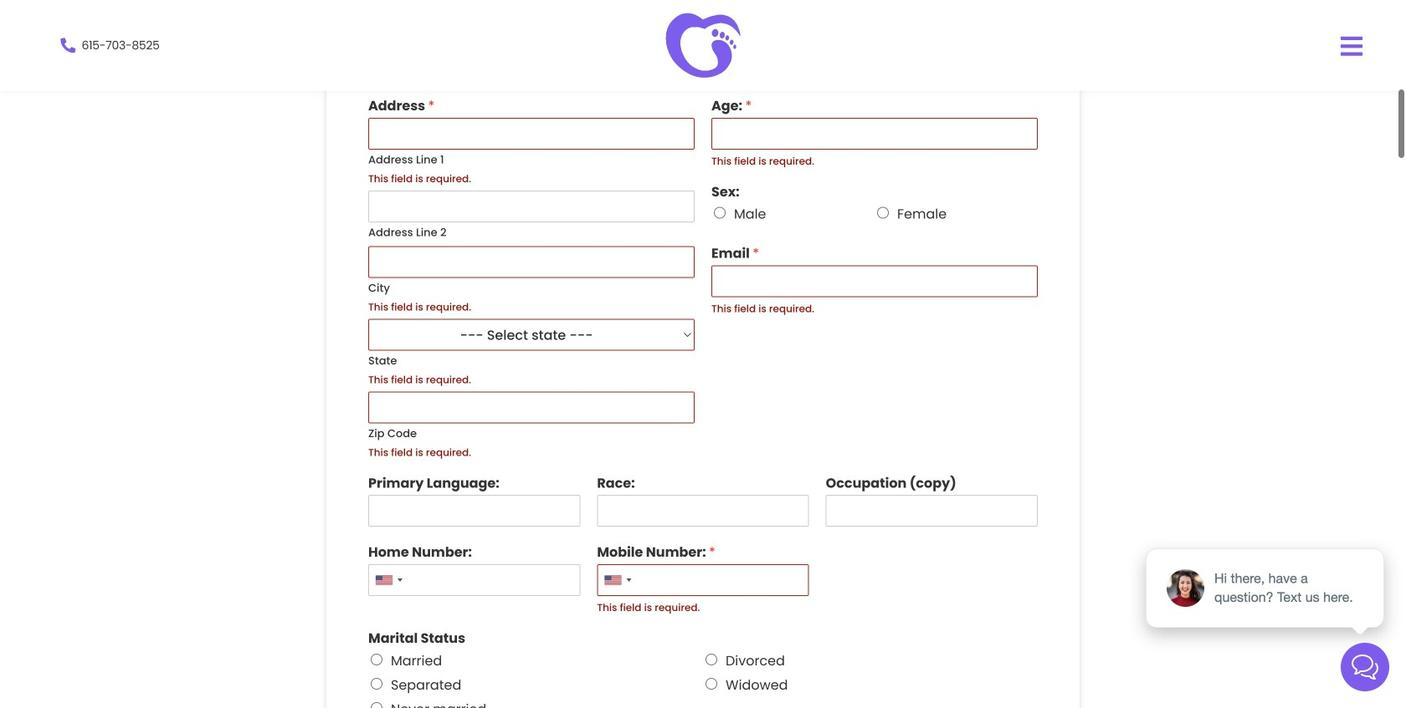 Task type: describe. For each thing, give the bounding box(es) containing it.
select to open the chat widget image
[[1341, 644, 1389, 692]]

bars image
[[1339, 34, 1364, 59]]

phone alt image
[[59, 38, 77, 53]]

2 telephone country code field from the left
[[598, 540, 636, 570]]



Task type: vqa. For each thing, say whether or not it's contained in the screenshot.
"MARCH 6, 2024" element
no



Task type: locate. For each thing, give the bounding box(es) containing it.
1 horizontal spatial telephone country code field
[[598, 540, 636, 570]]

None radio
[[371, 628, 383, 640], [371, 653, 383, 664], [371, 677, 383, 689], [371, 628, 383, 640], [371, 653, 383, 664], [371, 677, 383, 689]]

1 telephone country code field from the left
[[369, 540, 408, 570]]

Telephone country code field
[[369, 540, 408, 570], [598, 540, 636, 570]]

None telephone field
[[368, 539, 580, 571], [597, 539, 809, 571], [368, 539, 580, 571], [597, 539, 809, 571]]

0 horizontal spatial telephone country code field
[[369, 540, 408, 570]]

None email field
[[711, 240, 1038, 272]]

None number field
[[711, 92, 1038, 124]]

None text field
[[368, 92, 695, 124], [368, 165, 695, 197], [368, 470, 580, 502], [368, 92, 695, 124], [368, 165, 695, 197], [368, 470, 580, 502]]

None text field
[[368, 221, 695, 253], [368, 366, 695, 398], [597, 470, 809, 502], [826, 470, 1038, 502], [368, 221, 695, 253], [368, 366, 695, 398], [597, 470, 809, 502], [826, 470, 1038, 502]]

None radio
[[714, 181, 726, 193], [706, 653, 717, 664], [714, 181, 726, 193], [706, 653, 717, 664]]



